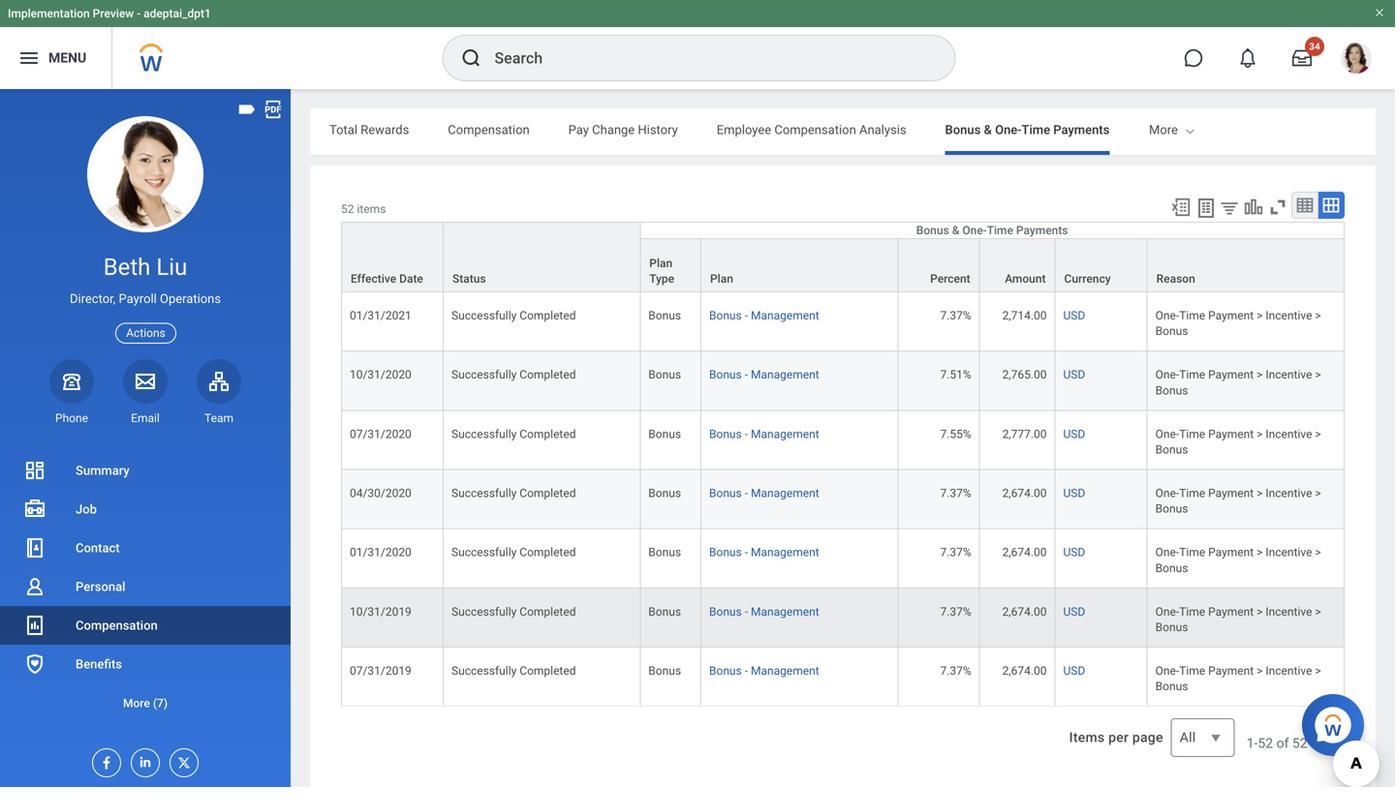 Task type: locate. For each thing, give the bounding box(es) containing it.
completed for 04/30/2020
[[520, 487, 576, 501]]

0 horizontal spatial &
[[952, 224, 960, 238]]

01/31/2020
[[350, 546, 412, 560]]

1 horizontal spatial more
[[1150, 123, 1179, 137]]

row containing bonus & one-time payments
[[341, 222, 1345, 293]]

4 bonus - management from the top
[[709, 487, 820, 501]]

bonus - management link for 10/31/2020
[[709, 365, 820, 382]]

successfully
[[452, 309, 517, 323], [452, 369, 517, 382], [452, 428, 517, 441], [452, 487, 517, 501], [452, 546, 517, 560], [452, 606, 517, 619], [452, 665, 517, 678]]

7 incentive from the top
[[1266, 665, 1313, 678]]

one-time payment > incentive > bonus for 01/31/2021
[[1156, 309, 1322, 338]]

phone button
[[49, 359, 94, 426]]

menu button
[[0, 27, 112, 89]]

implementation preview -   adeptai_dpt1
[[8, 7, 211, 20]]

3 successfully completed from the top
[[452, 428, 576, 441]]

1 bonus - management from the top
[[709, 309, 820, 323]]

payment
[[1209, 309, 1254, 323], [1209, 369, 1254, 382], [1209, 428, 1254, 441], [1209, 487, 1254, 501], [1209, 546, 1254, 560], [1209, 606, 1254, 619], [1209, 665, 1254, 678]]

adeptai_dpt1
[[144, 7, 211, 20]]

successfully completed for 04/30/2020
[[452, 487, 576, 501]]

4 payment from the top
[[1209, 487, 1254, 501]]

4 one-time payment > incentive > bonus element from the top
[[1156, 483, 1322, 516]]

3 one-time payment > incentive > bonus from the top
[[1156, 428, 1322, 457]]

bonus - management for 07/31/2020
[[709, 428, 820, 441]]

1 horizontal spatial compensation
[[448, 123, 530, 137]]

7 one-time payment > incentive > bonus from the top
[[1156, 665, 1322, 694]]

1 successfully from the top
[[452, 309, 517, 323]]

plan type
[[650, 257, 675, 286]]

team
[[205, 412, 234, 425]]

5 one-time payment > incentive > bonus element from the top
[[1156, 542, 1322, 576]]

5 row from the top
[[341, 411, 1345, 471]]

5 completed from the top
[[520, 546, 576, 560]]

0 horizontal spatial items
[[357, 203, 386, 216]]

5 successfully from the top
[[452, 546, 517, 560]]

bonus
[[946, 123, 981, 137], [917, 224, 950, 238], [649, 309, 681, 323], [709, 309, 742, 323], [1156, 325, 1189, 338], [649, 369, 681, 382], [709, 369, 742, 382], [1156, 384, 1189, 398], [649, 428, 681, 441], [709, 428, 742, 441], [1156, 443, 1189, 457], [649, 487, 681, 501], [709, 487, 742, 501], [1156, 503, 1189, 516], [649, 546, 681, 560], [709, 546, 742, 560], [1156, 562, 1189, 576], [649, 606, 681, 619], [709, 606, 742, 619], [1156, 621, 1189, 635], [649, 665, 681, 678], [709, 665, 742, 678], [1156, 680, 1189, 694]]

usd for 01/31/2020
[[1064, 546, 1086, 560]]

items up effective date popup button
[[357, 203, 386, 216]]

& inside bonus & one-time payments popup button
[[952, 224, 960, 238]]

- for 10/31/2019
[[745, 606, 748, 619]]

2 horizontal spatial compensation
[[775, 123, 857, 137]]

personal link
[[0, 568, 291, 607]]

1 one-time payment > incentive > bonus element from the top
[[1156, 305, 1322, 338]]

items right the of
[[1311, 736, 1345, 752]]

1-52 of 52 items status
[[1247, 735, 1345, 754]]

employee compensation analysis
[[717, 123, 907, 137]]

7 completed from the top
[[520, 665, 576, 678]]

1 one-time payment > incentive > bonus from the top
[[1156, 309, 1322, 338]]

1 vertical spatial payments
[[1017, 224, 1069, 238]]

1 vertical spatial bonus & one-time payments
[[917, 224, 1069, 238]]

compensation image
[[23, 614, 47, 638]]

navigation pane region
[[0, 89, 291, 788]]

more inside dropdown button
[[123, 697, 150, 711]]

contact link
[[0, 529, 291, 568]]

bonus & one-time payments button
[[641, 223, 1344, 239]]

payment for 01/31/2021
[[1209, 309, 1254, 323]]

activity
[[1318, 123, 1359, 137]]

6 successfully completed from the top
[[452, 606, 576, 619]]

3 completed from the top
[[520, 428, 576, 441]]

completed for 10/31/2019
[[520, 606, 576, 619]]

usd for 10/31/2020
[[1064, 369, 1086, 382]]

plan left activity
[[1290, 123, 1315, 137]]

compensation down search icon
[[448, 123, 530, 137]]

items per page element
[[1067, 708, 1235, 770]]

7 successfully from the top
[[452, 665, 517, 678]]

2 successfully from the top
[[452, 369, 517, 382]]

34
[[1310, 41, 1321, 52]]

successfully for 10/31/2019
[[452, 606, 517, 619]]

7 bonus - management link from the top
[[709, 661, 820, 678]]

contact image
[[23, 537, 47, 560]]

- for 04/30/2020
[[745, 487, 748, 501]]

2 vertical spatial plan
[[710, 272, 734, 286]]

52 up effective date popup button
[[341, 203, 354, 216]]

7.55%
[[941, 428, 972, 441]]

3 incentive from the top
[[1266, 428, 1313, 441]]

compensation link
[[0, 607, 291, 646]]

compensation inside compensation link
[[76, 619, 158, 633]]

3 successfully from the top
[[452, 428, 517, 441]]

compensation down personal
[[76, 619, 158, 633]]

completed
[[520, 309, 576, 323], [520, 369, 576, 382], [520, 428, 576, 441], [520, 487, 576, 501], [520, 546, 576, 560], [520, 606, 576, 619], [520, 665, 576, 678]]

2,674.00 for 10/31/2019
[[1003, 606, 1047, 619]]

4 successfully from the top
[[452, 487, 517, 501]]

0 horizontal spatial plan
[[650, 257, 673, 270]]

completed for 10/31/2020
[[520, 369, 576, 382]]

2 bonus - management link from the top
[[709, 365, 820, 382]]

one-time payment > incentive > bonus element
[[1156, 305, 1322, 338], [1156, 365, 1322, 398], [1156, 424, 1322, 457], [1156, 483, 1322, 516], [1156, 542, 1322, 576], [1156, 602, 1322, 635], [1156, 661, 1322, 694]]

usd for 07/31/2019
[[1064, 665, 1086, 678]]

1 bonus - management link from the top
[[709, 305, 820, 323]]

4 successfully completed from the top
[[452, 487, 576, 501]]

personal
[[76, 580, 125, 595]]

bonus & one-time payments
[[946, 123, 1110, 137], [917, 224, 1069, 238]]

1 vertical spatial &
[[952, 224, 960, 238]]

1 payment from the top
[[1209, 309, 1254, 323]]

items
[[357, 203, 386, 216], [1311, 736, 1345, 752]]

3 bonus - management link from the top
[[709, 424, 820, 441]]

one-time payment > incentive > bonus element for 10/31/2020
[[1156, 365, 1322, 398]]

3 usd link from the top
[[1064, 424, 1086, 441]]

2 7.37% from the top
[[941, 487, 972, 501]]

usd link for 01/31/2020
[[1064, 542, 1086, 560]]

2 one-time payment > incentive > bonus from the top
[[1156, 369, 1322, 398]]

compensation
[[448, 123, 530, 137], [775, 123, 857, 137], [76, 619, 158, 633]]

2 2,674.00 from the top
[[1003, 546, 1047, 560]]

7.37% for 01/31/2020
[[941, 546, 972, 560]]

fullscreen image
[[1268, 197, 1289, 218]]

one-time payment > incentive > bonus element for 01/31/2020
[[1156, 542, 1322, 576]]

row containing 04/30/2020
[[341, 471, 1345, 530]]

actions button
[[116, 323, 176, 344]]

row
[[341, 222, 1345, 293], [341, 239, 1345, 295], [341, 293, 1345, 352], [341, 352, 1345, 411], [341, 411, 1345, 471], [341, 471, 1345, 530], [341, 530, 1345, 589], [341, 589, 1345, 648], [341, 648, 1345, 708]]

>
[[1257, 309, 1263, 323], [1316, 309, 1322, 323], [1257, 369, 1263, 382], [1316, 369, 1322, 382], [1257, 428, 1263, 441], [1316, 428, 1322, 441], [1257, 487, 1263, 501], [1316, 487, 1322, 501], [1257, 546, 1263, 560], [1316, 546, 1322, 560], [1257, 606, 1263, 619], [1316, 606, 1322, 619], [1257, 665, 1263, 678], [1316, 665, 1322, 678]]

2,674.00 for 04/30/2020
[[1003, 487, 1047, 501]]

6 incentive from the top
[[1266, 606, 1313, 619]]

usd link for 07/31/2019
[[1064, 661, 1086, 678]]

currency button
[[1056, 239, 1147, 292]]

6 management from the top
[[751, 606, 820, 619]]

5 7.37% from the top
[[941, 665, 972, 678]]

&
[[984, 123, 992, 137], [952, 224, 960, 238]]

5 one-time payment > incentive > bonus from the top
[[1156, 546, 1322, 576]]

1 horizontal spatial items
[[1311, 736, 1345, 752]]

Search Workday  search field
[[495, 37, 915, 79]]

tab list
[[310, 109, 1376, 155]]

x image
[[171, 750, 192, 772]]

7 payment from the top
[[1209, 665, 1254, 678]]

10/31/2020
[[350, 369, 412, 382]]

3 7.37% from the top
[[941, 546, 972, 560]]

more
[[1150, 123, 1179, 137], [123, 697, 150, 711]]

2,674.00 for 07/31/2019
[[1003, 665, 1047, 678]]

benefits image
[[23, 653, 47, 677]]

7 usd link from the top
[[1064, 661, 1086, 678]]

bonus & one-time payments inside popup button
[[917, 224, 1069, 238]]

3 2,674.00 from the top
[[1003, 606, 1047, 619]]

4 usd from the top
[[1064, 487, 1086, 501]]

2 horizontal spatial 52
[[1293, 736, 1308, 752]]

bonus - management for 10/31/2020
[[709, 369, 820, 382]]

3 management from the top
[[751, 428, 820, 441]]

email button
[[123, 359, 168, 426]]

expand table image
[[1322, 196, 1341, 215]]

1 row from the top
[[341, 222, 1345, 293]]

6 bonus - management link from the top
[[709, 602, 820, 619]]

7 usd from the top
[[1064, 665, 1086, 678]]

5 incentive from the top
[[1266, 546, 1313, 560]]

usd link for 01/31/2021
[[1064, 305, 1086, 323]]

3 bonus - management from the top
[[709, 428, 820, 441]]

2 bonus - management from the top
[[709, 369, 820, 382]]

2 incentive from the top
[[1266, 369, 1313, 382]]

actions
[[126, 327, 166, 340]]

52 left the of
[[1258, 736, 1274, 752]]

bonus - management link for 01/31/2021
[[709, 305, 820, 323]]

5 successfully completed from the top
[[452, 546, 576, 560]]

bonus - management
[[709, 309, 820, 323], [709, 369, 820, 382], [709, 428, 820, 441], [709, 487, 820, 501], [709, 546, 820, 560], [709, 606, 820, 619], [709, 665, 820, 678]]

view printable version (pdf) image
[[263, 99, 284, 120]]

plan inside popup button
[[710, 272, 734, 286]]

2 usd link from the top
[[1064, 365, 1086, 382]]

successfully for 07/31/2019
[[452, 665, 517, 678]]

team beth liu element
[[197, 411, 241, 426]]

2,765.00
[[1003, 369, 1047, 382]]

2 completed from the top
[[520, 369, 576, 382]]

one- inside tab list
[[996, 123, 1022, 137]]

7.37%
[[941, 309, 972, 323], [941, 487, 972, 501], [941, 546, 972, 560], [941, 606, 972, 619], [941, 665, 972, 678]]

- inside menu banner
[[137, 7, 141, 20]]

payroll
[[119, 292, 157, 306]]

4 management from the top
[[751, 487, 820, 501]]

successfully completed for 01/31/2020
[[452, 546, 576, 560]]

view team image
[[207, 370, 231, 393]]

4 2,674.00 from the top
[[1003, 665, 1047, 678]]

6 one-time payment > incentive > bonus element from the top
[[1156, 602, 1322, 635]]

2 successfully completed from the top
[[452, 369, 576, 382]]

2 usd from the top
[[1064, 369, 1086, 382]]

bonus - management for 01/31/2021
[[709, 309, 820, 323]]

52 items
[[341, 203, 386, 216]]

7 row from the top
[[341, 530, 1345, 589]]

table image
[[1296, 196, 1315, 215]]

one-time payment > incentive > bonus
[[1156, 309, 1322, 338], [1156, 369, 1322, 398], [1156, 428, 1322, 457], [1156, 487, 1322, 516], [1156, 546, 1322, 576], [1156, 606, 1322, 635], [1156, 665, 1322, 694]]

1 7.37% from the top
[[941, 309, 972, 323]]

1 management from the top
[[751, 309, 820, 323]]

close environment banner image
[[1374, 7, 1386, 18]]

list containing summary
[[0, 452, 291, 723]]

successfully for 07/31/2020
[[452, 428, 517, 441]]

inbox large image
[[1293, 48, 1312, 68]]

6 usd link from the top
[[1064, 602, 1086, 619]]

profile logan mcneil image
[[1341, 43, 1372, 78]]

1 vertical spatial items
[[1311, 736, 1345, 752]]

bonus - management for 07/31/2019
[[709, 665, 820, 678]]

bonus - management link for 04/30/2020
[[709, 483, 820, 501]]

5 payment from the top
[[1209, 546, 1254, 560]]

4 row from the top
[[341, 352, 1345, 411]]

bonus - management link for 07/31/2020
[[709, 424, 820, 441]]

toolbar
[[1162, 192, 1345, 222]]

1 incentive from the top
[[1266, 309, 1313, 323]]

52 right the of
[[1293, 736, 1308, 752]]

7 management from the top
[[751, 665, 820, 678]]

list
[[0, 452, 291, 723]]

plan up type
[[650, 257, 673, 270]]

9 row from the top
[[341, 648, 1345, 708]]

52
[[341, 203, 354, 216], [1258, 736, 1274, 752], [1293, 736, 1308, 752]]

time inside popup button
[[987, 224, 1014, 238]]

7 bonus - management from the top
[[709, 665, 820, 678]]

more for more (7)
[[123, 697, 150, 711]]

usd for 10/31/2019
[[1064, 606, 1086, 619]]

5 management from the top
[[751, 546, 820, 560]]

successfully for 04/30/2020
[[452, 487, 517, 501]]

one-time payment > incentive > bonus element for 01/31/2021
[[1156, 305, 1322, 338]]

0 horizontal spatial 52
[[341, 203, 354, 216]]

1-
[[1247, 736, 1258, 752]]

completed for 07/31/2019
[[520, 665, 576, 678]]

2 payment from the top
[[1209, 369, 1254, 382]]

2 management from the top
[[751, 369, 820, 382]]

1 2,674.00 from the top
[[1003, 487, 1047, 501]]

0 vertical spatial plan
[[1290, 123, 1315, 137]]

time
[[1022, 123, 1051, 137], [987, 224, 1014, 238], [1180, 309, 1206, 323], [1180, 369, 1206, 382], [1180, 428, 1206, 441], [1180, 487, 1206, 501], [1180, 546, 1206, 560], [1180, 606, 1206, 619], [1180, 665, 1206, 678]]

5 usd from the top
[[1064, 546, 1086, 560]]

bonus - management for 04/30/2020
[[709, 487, 820, 501]]

1 vertical spatial plan
[[650, 257, 673, 270]]

usd link
[[1064, 305, 1086, 323], [1064, 365, 1086, 382], [1064, 424, 1086, 441], [1064, 483, 1086, 501], [1064, 542, 1086, 560], [1064, 602, 1086, 619], [1064, 661, 1086, 678]]

0 horizontal spatial more
[[123, 697, 150, 711]]

total
[[330, 123, 358, 137]]

reason button
[[1148, 239, 1344, 292]]

0 vertical spatial &
[[984, 123, 992, 137]]

1 usd link from the top
[[1064, 305, 1086, 323]]

4 usd link from the top
[[1064, 483, 1086, 501]]

4 one-time payment > incentive > bonus from the top
[[1156, 487, 1322, 516]]

7.37% for 04/30/2020
[[941, 487, 972, 501]]

1 usd from the top
[[1064, 309, 1086, 323]]

one-time payment > incentive > bonus element for 04/30/2020
[[1156, 483, 1322, 516]]

7 one-time payment > incentive > bonus element from the top
[[1156, 661, 1322, 694]]

6 one-time payment > incentive > bonus from the top
[[1156, 606, 1322, 635]]

5 bonus - management link from the top
[[709, 542, 820, 560]]

2 one-time payment > incentive > bonus element from the top
[[1156, 365, 1322, 398]]

4 completed from the top
[[520, 487, 576, 501]]

percent button
[[899, 239, 980, 292]]

menu banner
[[0, 0, 1396, 89]]

select to filter grid data image
[[1219, 198, 1241, 218]]

2 row from the top
[[341, 239, 1345, 295]]

plan right the plan type column header
[[710, 272, 734, 286]]

job
[[76, 503, 97, 517]]

incentive for 01/31/2020
[[1266, 546, 1313, 560]]

- for 01/31/2020
[[745, 546, 748, 560]]

0 vertical spatial bonus & one-time payments
[[946, 123, 1110, 137]]

incentive for 01/31/2021
[[1266, 309, 1313, 323]]

7 successfully completed from the top
[[452, 665, 576, 678]]

more up export to excel icon
[[1150, 123, 1179, 137]]

plan inside plan type
[[650, 257, 673, 270]]

pay
[[569, 123, 589, 137]]

one-time payment > incentive > bonus for 07/31/2019
[[1156, 665, 1322, 694]]

(7)
[[153, 697, 168, 711]]

plan
[[1290, 123, 1315, 137], [650, 257, 673, 270], [710, 272, 734, 286]]

payment for 04/30/2020
[[1209, 487, 1254, 501]]

more left "(7)"
[[123, 697, 150, 711]]

3 row from the top
[[341, 293, 1345, 352]]

7.37% for 01/31/2021
[[941, 309, 972, 323]]

-
[[137, 7, 141, 20], [745, 309, 748, 323], [745, 369, 748, 382], [745, 428, 748, 441], [745, 487, 748, 501], [745, 546, 748, 560], [745, 606, 748, 619], [745, 665, 748, 678]]

4 bonus - management link from the top
[[709, 483, 820, 501]]

usd
[[1064, 309, 1086, 323], [1064, 369, 1086, 382], [1064, 428, 1086, 441], [1064, 487, 1086, 501], [1064, 546, 1086, 560], [1064, 606, 1086, 619], [1064, 665, 1086, 678]]

1 successfully completed from the top
[[452, 309, 576, 323]]

incentive
[[1266, 309, 1313, 323], [1266, 369, 1313, 382], [1266, 428, 1313, 441], [1266, 487, 1313, 501], [1266, 546, 1313, 560], [1266, 606, 1313, 619], [1266, 665, 1313, 678]]

compensation left analysis
[[775, 123, 857, 137]]

8 row from the top
[[341, 589, 1345, 648]]

6 successfully from the top
[[452, 606, 517, 619]]

6 row from the top
[[341, 471, 1345, 530]]

export to worksheets image
[[1195, 197, 1218, 220]]

2,674.00
[[1003, 487, 1047, 501], [1003, 546, 1047, 560], [1003, 606, 1047, 619], [1003, 665, 1047, 678]]

5 usd link from the top
[[1064, 542, 1086, 560]]

row containing 01/31/2020
[[341, 530, 1345, 589]]

6 completed from the top
[[520, 606, 576, 619]]

3 usd from the top
[[1064, 428, 1086, 441]]

0 vertical spatial more
[[1150, 123, 1179, 137]]

1 completed from the top
[[520, 309, 576, 323]]

07/31/2020
[[350, 428, 412, 441]]

analysis
[[860, 123, 907, 137]]

notifications large image
[[1239, 48, 1258, 68]]

0 vertical spatial payments
[[1054, 123, 1110, 137]]

bonus - management link for 07/31/2019
[[709, 661, 820, 678]]

items per page
[[1070, 730, 1164, 746]]

usd for 07/31/2020
[[1064, 428, 1086, 441]]

1 vertical spatial more
[[123, 697, 150, 711]]

team link
[[197, 359, 241, 426]]

- for 01/31/2021
[[745, 309, 748, 323]]

6 bonus - management from the top
[[709, 606, 820, 619]]

preview
[[93, 7, 134, 20]]

5 bonus - management from the top
[[709, 546, 820, 560]]

6 usd from the top
[[1064, 606, 1086, 619]]

2,674.00 for 01/31/2020
[[1003, 546, 1047, 560]]

bonus - management link
[[709, 305, 820, 323], [709, 365, 820, 382], [709, 424, 820, 441], [709, 483, 820, 501], [709, 542, 820, 560], [709, 602, 820, 619], [709, 661, 820, 678]]

liu
[[156, 253, 187, 281]]

management for 01/31/2020
[[751, 546, 820, 560]]

more for more
[[1150, 123, 1179, 137]]

1 horizontal spatial plan
[[710, 272, 734, 286]]

0 horizontal spatial compensation
[[76, 619, 158, 633]]

0 vertical spatial items
[[357, 203, 386, 216]]

completed for 01/31/2020
[[520, 546, 576, 560]]

2,714.00
[[1003, 309, 1047, 323]]

plan button
[[702, 239, 898, 292]]



Task type: describe. For each thing, give the bounding box(es) containing it.
mail image
[[134, 370, 157, 393]]

phone beth liu element
[[49, 411, 94, 426]]

benefits
[[76, 658, 122, 672]]

amount button
[[981, 239, 1055, 292]]

2,777.00
[[1003, 428, 1047, 441]]

effective date
[[351, 272, 423, 286]]

employee
[[717, 123, 772, 137]]

benefits link
[[0, 646, 291, 684]]

row containing 07/31/2020
[[341, 411, 1345, 471]]

10/31/2019
[[350, 606, 412, 619]]

search image
[[460, 47, 483, 70]]

incentive for 07/31/2019
[[1266, 665, 1313, 678]]

management for 04/30/2020
[[751, 487, 820, 501]]

tag image
[[236, 99, 258, 120]]

1 horizontal spatial &
[[984, 123, 992, 137]]

successfully completed for 10/31/2019
[[452, 606, 576, 619]]

facebook image
[[93, 750, 114, 772]]

- for 07/31/2020
[[745, 428, 748, 441]]

successfully for 01/31/2020
[[452, 546, 517, 560]]

currency
[[1065, 272, 1111, 286]]

payments inside tab list
[[1054, 123, 1110, 137]]

payment for 10/31/2020
[[1209, 369, 1254, 382]]

more (7) button
[[0, 693, 291, 716]]

reimbursable
[[1149, 123, 1226, 137]]

personal image
[[23, 576, 47, 599]]

change
[[592, 123, 635, 137]]

tab list containing total rewards
[[310, 109, 1376, 155]]

reason
[[1157, 272, 1196, 286]]

of
[[1277, 736, 1290, 752]]

row containing plan type
[[341, 239, 1345, 295]]

6 payment from the top
[[1209, 606, 1254, 619]]

bonus inside popup button
[[917, 224, 950, 238]]

type
[[650, 272, 675, 286]]

completed for 01/31/2021
[[520, 309, 576, 323]]

summary link
[[0, 452, 291, 490]]

management for 10/31/2020
[[751, 369, 820, 382]]

operations
[[160, 292, 221, 306]]

bonus - management link for 01/31/2020
[[709, 542, 820, 560]]

beth liu
[[103, 253, 187, 281]]

plan for plan type
[[650, 257, 673, 270]]

plan type column header
[[641, 239, 702, 295]]

usd link for 10/31/2019
[[1064, 602, 1086, 619]]

01/31/2021
[[350, 309, 412, 323]]

successfully for 01/31/2021
[[452, 309, 517, 323]]

row containing 10/31/2020
[[341, 352, 1345, 411]]

management for 01/31/2021
[[751, 309, 820, 323]]

management for 07/31/2020
[[751, 428, 820, 441]]

page
[[1133, 730, 1164, 746]]

email
[[131, 412, 160, 425]]

status
[[453, 272, 486, 286]]

management for 07/31/2019
[[751, 665, 820, 678]]

phone
[[55, 412, 88, 425]]

effective date button
[[342, 223, 443, 292]]

07/31/2019
[[350, 665, 412, 678]]

job link
[[0, 490, 291, 529]]

effective
[[351, 272, 397, 286]]

04/30/2020
[[350, 487, 412, 501]]

view worker - expand/collapse chart image
[[1244, 197, 1265, 218]]

linkedin image
[[132, 750, 153, 771]]

amount
[[1005, 272, 1046, 286]]

job image
[[23, 498, 47, 521]]

director,
[[70, 292, 116, 306]]

percent
[[931, 272, 971, 286]]

menu
[[48, 50, 86, 66]]

one-time payment > incentive > bonus for 04/30/2020
[[1156, 487, 1322, 516]]

successfully for 10/31/2020
[[452, 369, 517, 382]]

2 horizontal spatial plan
[[1290, 123, 1315, 137]]

reimbursable allowance plan activity
[[1149, 123, 1359, 137]]

7.37% for 10/31/2019
[[941, 606, 972, 619]]

payment for 07/31/2019
[[1209, 665, 1254, 678]]

incentive for 10/31/2020
[[1266, 369, 1313, 382]]

rewards
[[361, 123, 409, 137]]

usd link for 04/30/2020
[[1064, 483, 1086, 501]]

3 payment from the top
[[1209, 428, 1254, 441]]

- for 07/31/2019
[[745, 665, 748, 678]]

one-time payment > incentive > bonus element for 07/31/2019
[[1156, 661, 1322, 694]]

per
[[1109, 730, 1129, 746]]

usd for 01/31/2021
[[1064, 309, 1086, 323]]

bonus - management for 10/31/2019
[[709, 606, 820, 619]]

- for 10/31/2020
[[745, 369, 748, 382]]

payment for 01/31/2020
[[1209, 546, 1254, 560]]

total rewards
[[330, 123, 409, 137]]

row containing 01/31/2021
[[341, 293, 1345, 352]]

7.51%
[[941, 369, 972, 382]]

bonus - management link for 10/31/2019
[[709, 602, 820, 619]]

1 horizontal spatial 52
[[1258, 736, 1274, 752]]

successfully completed for 10/31/2020
[[452, 369, 576, 382]]

successfully completed for 07/31/2019
[[452, 665, 576, 678]]

implementation
[[8, 7, 90, 20]]

director, payroll operations
[[70, 292, 221, 306]]

phone image
[[58, 370, 85, 393]]

incentive for 04/30/2020
[[1266, 487, 1313, 501]]

summary image
[[23, 459, 47, 483]]

34 button
[[1281, 37, 1325, 79]]

completed for 07/31/2020
[[520, 428, 576, 441]]

usd link for 07/31/2020
[[1064, 424, 1086, 441]]

usd for 04/30/2020
[[1064, 487, 1086, 501]]

pay change history
[[569, 123, 678, 137]]

history
[[638, 123, 678, 137]]

successfully completed for 01/31/2021
[[452, 309, 576, 323]]

plan type button
[[641, 239, 701, 292]]

items
[[1070, 730, 1105, 746]]

bonus - management for 01/31/2020
[[709, 546, 820, 560]]

justify image
[[17, 47, 41, 70]]

usd link for 10/31/2020
[[1064, 365, 1086, 382]]

contact
[[76, 541, 120, 556]]

one-time payment > incentive > bonus for 01/31/2020
[[1156, 546, 1322, 576]]

one-time payment > incentive > bonus for 10/31/2020
[[1156, 369, 1322, 398]]

1-52 of 52 items
[[1247, 736, 1345, 752]]

email beth liu element
[[123, 411, 168, 426]]

plan for plan
[[710, 272, 734, 286]]

bonus & one-time payments inside tab list
[[946, 123, 1110, 137]]

allowance
[[1229, 123, 1287, 137]]

row containing 10/31/2019
[[341, 589, 1345, 648]]

7.37% for 07/31/2019
[[941, 665, 972, 678]]

more (7)
[[123, 697, 168, 711]]

summary
[[76, 464, 130, 478]]

successfully completed for 07/31/2020
[[452, 428, 576, 441]]

status button
[[444, 223, 640, 292]]

one- inside popup button
[[963, 224, 987, 238]]

3 one-time payment > incentive > bonus element from the top
[[1156, 424, 1322, 457]]

export to excel image
[[1171, 197, 1192, 218]]

items inside status
[[1311, 736, 1345, 752]]

management for 10/31/2019
[[751, 606, 820, 619]]

more (7) button
[[0, 684, 291, 723]]

beth
[[103, 253, 151, 281]]

date
[[399, 272, 423, 286]]

row containing 07/31/2019
[[341, 648, 1345, 708]]

payments inside popup button
[[1017, 224, 1069, 238]]



Task type: vqa. For each thing, say whether or not it's contained in the screenshot.


